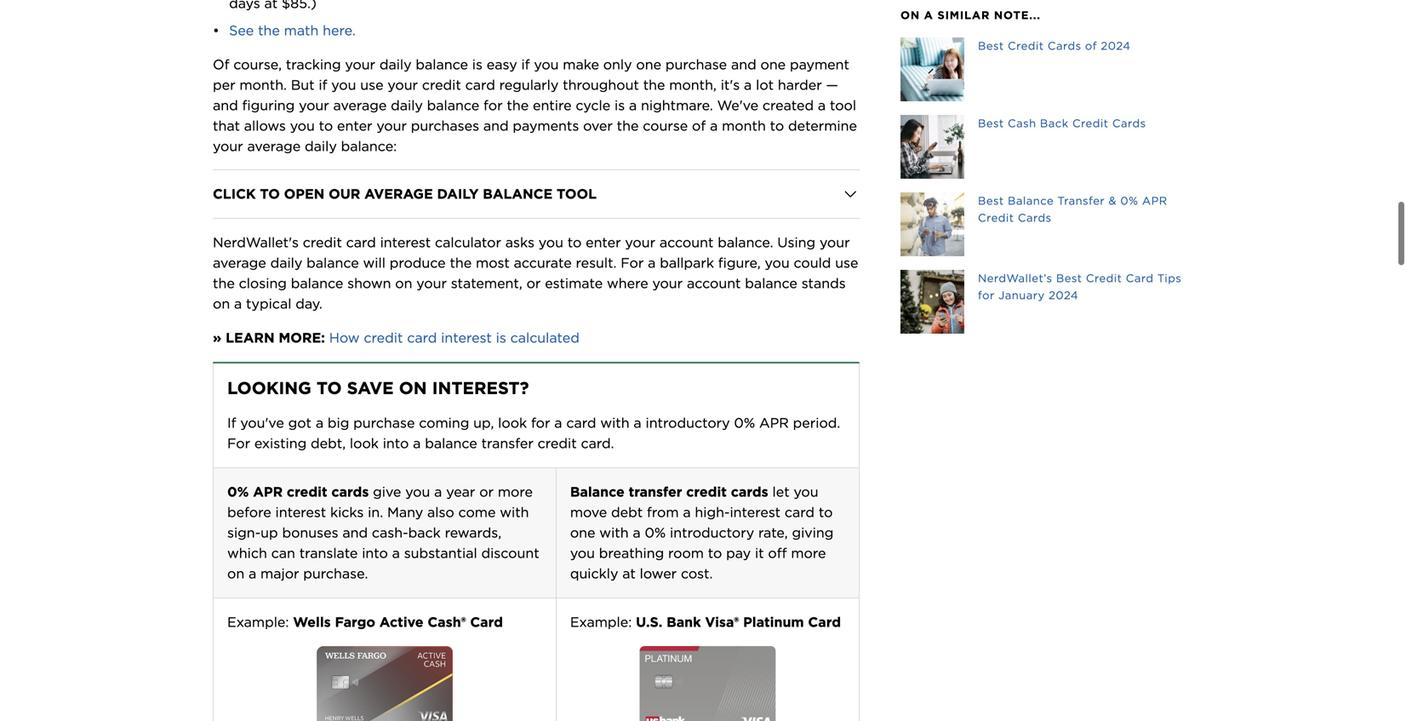 Task type: vqa. For each thing, say whether or not it's contained in the screenshot.
not
no



Task type: describe. For each thing, give the bounding box(es) containing it.
statement,
[[451, 275, 523, 292]]

credit right the how
[[364, 329, 403, 346]]

major
[[261, 565, 299, 582]]

card for example: wells fargo active cash® card
[[470, 614, 503, 631]]

1 horizontal spatial look
[[498, 415, 527, 431]]

entire
[[533, 97, 572, 114]]

or inside nerdwallet's credit card interest calculator asks you to enter your account balance. using your average daily balance will produce the most accurate result. for a ballpark figure, you could use the closing balance shown on your statement, or estimate where your account balance stands on a typical day.
[[527, 275, 541, 292]]

1 vertical spatial is
[[615, 97, 625, 114]]

0 vertical spatial account
[[660, 234, 714, 251]]

and up it's
[[732, 56, 757, 73]]

we've
[[718, 97, 759, 114]]

debt,
[[311, 435, 346, 452]]

estimate
[[545, 275, 603, 292]]

day.
[[296, 295, 323, 312]]

a up balance transfer credit cards
[[634, 415, 642, 431]]

credit down note...
[[1008, 39, 1045, 52]]

a down coming
[[413, 435, 421, 452]]

it's
[[721, 77, 740, 93]]

using
[[778, 234, 816, 251]]

a up breathing
[[633, 525, 641, 541]]

nerdwallet's credit card interest calculator asks you to enter your account balance. using your average daily balance will produce the most accurate result. for a ballpark figure, you could use the closing balance shown on your statement, or estimate where your account balance stands on a typical day.
[[213, 234, 863, 312]]

nerdwallet's best credit card tips for january 2024
[[979, 272, 1182, 302]]

use inside nerdwallet's credit card interest calculator asks you to enter your account balance. using your average daily balance will produce the most accurate result. for a ballpark figure, you could use the closing balance shown on your statement, or estimate where your account balance stands on a typical day.
[[836, 255, 859, 271]]

the down calculator at the left top
[[450, 255, 472, 271]]

course,
[[234, 56, 282, 73]]

0% up before
[[227, 484, 249, 500]]

cash-
[[372, 525, 408, 541]]

best for best credit cards of 2024
[[979, 39, 1005, 52]]

average
[[365, 186, 433, 202]]

interest up "interest?" at the bottom
[[441, 329, 492, 346]]

substantial
[[404, 545, 478, 562]]

credit right back
[[1073, 117, 1109, 130]]

of inside of course, tracking your daily balance is easy if you make only one purchase and one payment per month. but if you use your credit card regularly throughout the month, it's a lot harder — and figuring your average daily balance for the entire cycle is a nightmare. we've created a tool that allows you to enter your purchases and payments over the course of a month to determine your average daily balance:
[[692, 117, 706, 134]]

can
[[271, 545, 295, 562]]

a right from
[[683, 504, 691, 521]]

tool
[[830, 97, 857, 114]]

a left typical on the left top
[[234, 295, 242, 312]]

allows
[[244, 117, 286, 134]]

up,
[[474, 415, 494, 431]]

move
[[570, 504, 607, 521]]

most
[[476, 255, 510, 271]]

to for save
[[317, 378, 342, 398]]

math
[[284, 22, 319, 39]]

a right up,
[[555, 415, 563, 431]]

transfer
[[1058, 194, 1106, 207]]

card inside "if you've got a big purchase coming up, look for a card with a introductory 0% apr period. for existing debt, look into a balance transfer credit card."
[[567, 415, 597, 431]]

discount
[[482, 545, 540, 562]]

a left month in the right of the page
[[710, 117, 718, 134]]

year
[[446, 484, 476, 500]]

see the math here. link
[[229, 22, 356, 39]]

easy
[[487, 56, 518, 73]]

example: for example: wells fargo active cash® card
[[227, 614, 289, 631]]

you down using
[[765, 255, 790, 271]]

best credit cards of 2024
[[979, 39, 1131, 52]]

example: wells fargo active cash® card
[[227, 614, 503, 631]]

0 horizontal spatial balance
[[570, 484, 625, 500]]

stands
[[802, 275, 846, 292]]

the up nightmare.
[[644, 77, 666, 93]]

over
[[583, 117, 613, 134]]

credit inside nerdwallet's best credit card tips for january 2024
[[1087, 272, 1123, 285]]

learn
[[226, 329, 275, 346]]

giving
[[792, 525, 834, 541]]

on inside give you a year or more before interest kicks in. many also come with sign-up bonuses and cash-back rewards, which can translate into a substantial discount on a major purchase.
[[227, 565, 245, 582]]

on
[[901, 9, 921, 22]]

and up that
[[213, 97, 238, 114]]

bonuses
[[282, 525, 339, 541]]

apr inside best balance transfer & 0% apr credit cards
[[1143, 194, 1168, 207]]

click to open our average daily balance tool button
[[213, 170, 860, 218]]

your up the where
[[625, 234, 656, 251]]

for inside nerdwallet's credit card interest calculator asks you to enter your account balance. using your average daily balance will produce the most accurate result. for a ballpark figure, you could use the closing balance shown on your statement, or estimate where your account balance stands on a typical day.
[[621, 255, 644, 271]]

only
[[604, 56, 632, 73]]

could
[[794, 255, 832, 271]]

produce
[[390, 255, 446, 271]]

to left pay on the bottom right of the page
[[708, 545, 722, 562]]

a up also
[[434, 484, 442, 500]]

let you move debt from a high-interest card to one with a 0% introductory rate, giving you breathing room to pay it off more quickly at lower cost.
[[570, 484, 838, 582]]

give you a year or more before interest kicks in. many also come with sign-up bonuses and cash-back rewards, which can translate into a substantial discount on a major purchase.
[[227, 484, 544, 582]]

best credit cards of 2024 link
[[901, 37, 1194, 101]]

big
[[328, 415, 349, 431]]

save
[[347, 378, 394, 398]]

purchases
[[411, 117, 480, 134]]

1 horizontal spatial is
[[496, 329, 507, 346]]

to down created
[[770, 117, 785, 134]]

here.
[[323, 22, 356, 39]]

the right over
[[617, 117, 639, 134]]

card.
[[581, 435, 615, 452]]

&
[[1109, 194, 1117, 207]]

your down here.
[[345, 56, 376, 73]]

into inside "if you've got a big purchase coming up, look for a card with a introductory 0% apr period. for existing debt, look into a balance transfer credit card."
[[383, 435, 409, 452]]

best inside nerdwallet's best credit card tips for january 2024
[[1057, 272, 1083, 285]]

a up determine
[[818, 97, 826, 114]]

interest?
[[432, 378, 529, 398]]

of course, tracking your daily balance is easy if you make only one purchase and one payment per month. but if you use your credit card regularly throughout the month, it's a lot harder — and figuring your average daily balance for the entire cycle is a nightmare. we've created a tool that allows you to enter your purchases and payments over the course of a month to determine your average daily balance:
[[213, 56, 862, 154]]

also
[[427, 504, 455, 521]]

best for best balance transfer & 0% apr credit cards
[[979, 194, 1005, 207]]

platinum
[[744, 614, 804, 631]]

interest inside let you move debt from a high-interest card to one with a 0% introductory rate, giving you breathing room to pay it off more quickly at lower cost.
[[730, 504, 781, 521]]

balance left easy
[[416, 56, 468, 73]]

for inside of course, tracking your daily balance is easy if you make only one purchase and one payment per month. but if you use your credit card regularly throughout the month, it's a lot harder — and figuring your average daily balance for the entire cycle is a nightmare. we've created a tool that allows you to enter your purchases and payments over the course of a month to determine your average daily balance:
[[484, 97, 503, 114]]

best for best cash back credit cards
[[979, 117, 1005, 130]]

on
[[399, 378, 427, 398]]

purchase inside "if you've got a big purchase coming up, look for a card with a introductory 0% apr period. for existing debt, look into a balance transfer credit card."
[[354, 415, 415, 431]]

your up balance:
[[377, 117, 407, 134]]

0 horizontal spatial is
[[472, 56, 483, 73]]

sign-
[[227, 525, 261, 541]]

nerdwallet's best credit card tips for january 2024 link
[[901, 270, 1194, 334]]

0 vertical spatial on
[[395, 275, 413, 292]]

make
[[563, 56, 599, 73]]

a down which
[[249, 565, 257, 582]]

tips
[[1158, 272, 1182, 285]]

credit inside "if you've got a big purchase coming up, look for a card with a introductory 0% apr period. for existing debt, look into a balance transfer credit card."
[[538, 435, 577, 452]]

figure,
[[719, 255, 761, 271]]

example: u.s. bank visa® platinum card
[[570, 614, 841, 631]]

your up purchases
[[388, 77, 418, 93]]

balance up day.
[[291, 275, 343, 292]]

with inside "if you've got a big purchase coming up, look for a card with a introductory 0% apr period. for existing debt, look into a balance transfer credit card."
[[601, 415, 630, 431]]

regularly
[[500, 77, 559, 93]]

back
[[408, 525, 441, 541]]

a up the where
[[648, 255, 656, 271]]

transfer inside "if you've got a big purchase coming up, look for a card with a introductory 0% apr period. for existing debt, look into a balance transfer credit card."
[[482, 435, 534, 452]]

you right let
[[794, 484, 819, 500]]

apr inside "if you've got a big purchase coming up, look for a card with a introductory 0% apr period. for existing debt, look into a balance transfer credit card."
[[760, 415, 789, 431]]

shown
[[348, 275, 391, 292]]

how credit card interest is calculated
[[329, 329, 580, 346]]

ballpark
[[660, 255, 715, 271]]

which
[[227, 545, 267, 562]]

balance
[[483, 186, 553, 202]]

you up accurate at the top of page
[[539, 234, 564, 251]]

payment
[[790, 56, 850, 73]]

»
[[213, 329, 222, 346]]

rewards,
[[445, 525, 502, 541]]

» learn more:
[[213, 329, 325, 346]]

month
[[722, 117, 766, 134]]

asks
[[506, 234, 535, 251]]

interest inside nerdwallet's credit card interest calculator asks you to enter your account balance. using your average daily balance will produce the most accurate result. for a ballpark figure, you could use the closing balance shown on your statement, or estimate where your account balance stands on a typical day.
[[380, 234, 431, 251]]

one inside let you move debt from a high-interest card to one with a 0% introductory rate, giving you breathing room to pay it off more quickly at lower cost.
[[570, 525, 596, 541]]

rate,
[[759, 525, 788, 541]]

your down produce
[[417, 275, 447, 292]]

wells
[[293, 614, 331, 631]]

credit up bonuses at left
[[287, 484, 328, 500]]

translate
[[300, 545, 358, 562]]

open
[[284, 186, 325, 202]]

0 vertical spatial average
[[333, 97, 387, 114]]

click
[[213, 186, 256, 202]]

balance down figure,
[[745, 275, 798, 292]]

enter inside of course, tracking your daily balance is easy if you make only one purchase and one payment per month. but if you use your credit card regularly throughout the month, it's a lot harder — and figuring your average daily balance for the entire cycle is a nightmare. we've created a tool that allows you to enter your purchases and payments over the course of a month to determine your average daily balance:
[[337, 117, 373, 134]]

click to open our average daily balance tool
[[213, 186, 597, 202]]

with inside give you a year or more before interest kicks in. many also come with sign-up bonuses and cash-back rewards, which can translate into a substantial discount on a major purchase.
[[500, 504, 529, 521]]

similar
[[938, 9, 991, 22]]

bank
[[667, 614, 701, 631]]

to up 'giving' at the right
[[819, 504, 833, 521]]

cards for balance transfer credit cards
[[731, 484, 769, 500]]

payments
[[513, 117, 579, 134]]

daily inside nerdwallet's credit card interest calculator asks you to enter your account balance. using your average daily balance will produce the most accurate result. for a ballpark figure, you could use the closing balance shown on your statement, or estimate where your account balance stands on a typical day.
[[270, 255, 303, 271]]

purchase inside of course, tracking your daily balance is easy if you make only one purchase and one payment per month. but if you use your credit card regularly throughout the month, it's a lot harder — and figuring your average daily balance for the entire cycle is a nightmare. we've created a tool that allows you to enter your purchases and payments over the course of a month to determine your average daily balance:
[[666, 56, 727, 73]]



Task type: locate. For each thing, give the bounding box(es) containing it.
1 vertical spatial of
[[692, 117, 706, 134]]

1 vertical spatial use
[[836, 255, 859, 271]]

best inside best cash back credit cards link
[[979, 117, 1005, 130]]

pay
[[727, 545, 751, 562]]

2 cards from the left
[[731, 484, 769, 500]]

—
[[827, 77, 839, 93]]

purchase
[[666, 56, 727, 73], [354, 415, 415, 431]]

card left tips
[[1126, 272, 1154, 285]]

0 horizontal spatial of
[[692, 117, 706, 134]]

interest inside give you a year or more before interest kicks in. many also come with sign-up bonuses and cash-back rewards, which can translate into a substantial discount on a major purchase.
[[276, 504, 326, 521]]

more
[[498, 484, 533, 500], [791, 545, 826, 562]]

0% down from
[[645, 525, 666, 541]]

1 horizontal spatial if
[[522, 56, 530, 73]]

1 vertical spatial balance
[[570, 484, 625, 500]]

you up many
[[406, 484, 430, 500]]

0 vertical spatial purchase
[[666, 56, 727, 73]]

0 vertical spatial 2024
[[1102, 39, 1131, 52]]

interest
[[380, 234, 431, 251], [441, 329, 492, 346], [276, 504, 326, 521], [730, 504, 781, 521]]

for inside "if you've got a big purchase coming up, look for a card with a introductory 0% apr period. for existing debt, look into a balance transfer credit card."
[[227, 435, 250, 452]]

average inside nerdwallet's credit card interest calculator asks you to enter your account balance. using your average daily balance will produce the most accurate result. for a ballpark figure, you could use the closing balance shown on your statement, or estimate where your account balance stands on a typical day.
[[213, 255, 266, 271]]

2 vertical spatial for
[[531, 415, 551, 431]]

introductory down high-
[[670, 525, 755, 541]]

card down easy
[[466, 77, 496, 93]]

into inside give you a year or more before interest kicks in. many also come with sign-up bonuses and cash-back rewards, which can translate into a substantial discount on a major purchase.
[[362, 545, 388, 562]]

created
[[763, 97, 814, 114]]

card right platinum
[[809, 614, 841, 631]]

wells fargo active cash card image
[[317, 646, 453, 721]]

2 vertical spatial apr
[[253, 484, 283, 500]]

balance left the will on the left top
[[307, 255, 359, 271]]

balance
[[1008, 194, 1054, 207], [570, 484, 625, 500]]

card up the will on the left top
[[346, 234, 376, 251]]

1 horizontal spatial one
[[636, 56, 662, 73]]

a right on
[[925, 9, 934, 22]]

0 horizontal spatial to
[[260, 186, 280, 202]]

the left closing on the top
[[213, 275, 235, 292]]

the down the "regularly"
[[507, 97, 529, 114]]

2 vertical spatial is
[[496, 329, 507, 346]]

1 vertical spatial for
[[979, 289, 995, 302]]

1 horizontal spatial of
[[1086, 39, 1098, 52]]

1 horizontal spatial transfer
[[629, 484, 683, 500]]

use inside of course, tracking your daily balance is easy if you make only one purchase and one payment per month. but if you use your credit card regularly throughout the month, it's a lot harder — and figuring your average daily balance for the entire cycle is a nightmare. we've created a tool that allows you to enter your purchases and payments over the course of a month to determine your average daily balance:
[[360, 77, 384, 93]]

2 horizontal spatial apr
[[1143, 194, 1168, 207]]

balance up move
[[570, 484, 625, 500]]

figuring
[[242, 97, 295, 114]]

see the math here.
[[229, 22, 356, 39]]

enter up result.
[[586, 234, 621, 251]]

interest down 0% apr credit cards
[[276, 504, 326, 521]]

1 vertical spatial more
[[791, 545, 826, 562]]

1 horizontal spatial enter
[[586, 234, 621, 251]]

and left payments
[[484, 117, 509, 134]]

for
[[484, 97, 503, 114], [979, 289, 995, 302], [531, 415, 551, 431]]

0 horizontal spatial one
[[570, 525, 596, 541]]

card inside of course, tracking your daily balance is easy if you make only one purchase and one payment per month. but if you use your credit card regularly throughout the month, it's a lot harder — and figuring your average daily balance for the entire cycle is a nightmare. we've created a tool that allows you to enter your purchases and payments over the course of a month to determine your average daily balance:
[[466, 77, 496, 93]]

2024 inside best credit cards of 2024 link
[[1102, 39, 1131, 52]]

1 horizontal spatial example:
[[570, 614, 632, 631]]

1 horizontal spatial to
[[317, 378, 342, 398]]

and inside give you a year or more before interest kicks in. many also come with sign-up bonuses and cash-back rewards, which can translate into a substantial discount on a major purchase.
[[343, 525, 368, 541]]

0 horizontal spatial enter
[[337, 117, 373, 134]]

breathing
[[599, 545, 664, 562]]

1 horizontal spatial apr
[[760, 415, 789, 431]]

with inside let you move debt from a high-interest card to one with a 0% introductory rate, giving you breathing room to pay it off more quickly at lower cost.
[[600, 525, 629, 541]]

let
[[773, 484, 790, 500]]

1 vertical spatial enter
[[586, 234, 621, 251]]

1 vertical spatial look
[[350, 435, 379, 452]]

1 vertical spatial for
[[227, 435, 250, 452]]

a down throughout
[[629, 97, 637, 114]]

0 horizontal spatial 2024
[[1049, 289, 1079, 302]]

card inside let you move debt from a high-interest card to one with a 0% introductory rate, giving you breathing room to pay it off more quickly at lower cost.
[[785, 504, 815, 521]]

your down the but
[[299, 97, 329, 114]]

1 vertical spatial purchase
[[354, 415, 415, 431]]

1 horizontal spatial balance
[[1008, 194, 1054, 207]]

0 horizontal spatial card
[[470, 614, 503, 631]]

more right the year
[[498, 484, 533, 500]]

of
[[1086, 39, 1098, 52], [692, 117, 706, 134]]

on down which
[[227, 565, 245, 582]]

2 vertical spatial with
[[600, 525, 629, 541]]

into
[[383, 435, 409, 452], [362, 545, 388, 562]]

1 horizontal spatial card
[[809, 614, 841, 631]]

1 horizontal spatial more
[[791, 545, 826, 562]]

1 horizontal spatial 2024
[[1102, 39, 1131, 52]]

or down accurate at the top of page
[[527, 275, 541, 292]]

card for example: u.s. bank visa® platinum card
[[809, 614, 841, 631]]

0 vertical spatial introductory
[[646, 415, 730, 431]]

0 horizontal spatial example:
[[227, 614, 289, 631]]

0 horizontal spatial if
[[319, 77, 327, 93]]

1 horizontal spatial purchase
[[666, 56, 727, 73]]

of up best cash back credit cards
[[1086, 39, 1098, 52]]

cards
[[1048, 39, 1082, 52], [1113, 117, 1147, 130], [1018, 211, 1052, 224]]

on down produce
[[395, 275, 413, 292]]

0 vertical spatial is
[[472, 56, 483, 73]]

credit left tips
[[1087, 272, 1123, 285]]

for down the "regularly"
[[484, 97, 503, 114]]

a left lot
[[744, 77, 752, 93]]

average down allows
[[247, 138, 301, 154]]

if up the "regularly"
[[522, 56, 530, 73]]

0 vertical spatial enter
[[337, 117, 373, 134]]

use up stands
[[836, 255, 859, 271]]

2 vertical spatial cards
[[1018, 211, 1052, 224]]

into up give
[[383, 435, 409, 452]]

the right see
[[258, 22, 280, 39]]

1 horizontal spatial cards
[[731, 484, 769, 500]]

1 vertical spatial or
[[480, 484, 494, 500]]

best inside best balance transfer & 0% apr credit cards
[[979, 194, 1005, 207]]

harder
[[778, 77, 822, 93]]

throughout
[[563, 77, 639, 93]]

of down nightmare.
[[692, 117, 706, 134]]

on
[[395, 275, 413, 292], [213, 295, 230, 312], [227, 565, 245, 582]]

0 vertical spatial balance
[[1008, 194, 1054, 207]]

0 horizontal spatial use
[[360, 77, 384, 93]]

2024 inside nerdwallet's best credit card tips for january 2024
[[1049, 289, 1079, 302]]

1 vertical spatial introductory
[[670, 525, 755, 541]]

your down ballpark
[[653, 275, 683, 292]]

balance up purchases
[[427, 97, 480, 114]]

from
[[647, 504, 679, 521]]

best down on a similar note...
[[979, 39, 1005, 52]]

2 horizontal spatial is
[[615, 97, 625, 114]]

1 horizontal spatial or
[[527, 275, 541, 292]]

0 vertical spatial use
[[360, 77, 384, 93]]

2 horizontal spatial for
[[979, 289, 995, 302]]

you down tracking
[[332, 77, 356, 93]]

to for open
[[260, 186, 280, 202]]

example: for example: u.s. bank visa® platinum card
[[570, 614, 632, 631]]

0% apr credit cards
[[227, 484, 369, 500]]

apr left the period.
[[760, 415, 789, 431]]

0 horizontal spatial transfer
[[482, 435, 534, 452]]

credit down open
[[303, 234, 342, 251]]

introductory for balance transfer credit cards
[[670, 525, 755, 541]]

introductory inside "if you've got a big purchase coming up, look for a card with a introductory 0% apr period. for existing debt, look into a balance transfer credit card."
[[646, 415, 730, 431]]

credit up high-
[[687, 484, 727, 500]]

for inside "if you've got a big purchase coming up, look for a card with a introductory 0% apr period. for existing debt, look into a balance transfer credit card."
[[531, 415, 551, 431]]

0 vertical spatial look
[[498, 415, 527, 431]]

more inside let you move debt from a high-interest card to one with a 0% introductory rate, giving you breathing room to pay it off more quickly at lower cost.
[[791, 545, 826, 562]]

2 example: from the left
[[570, 614, 632, 631]]

0 horizontal spatial cards
[[332, 484, 369, 500]]

card inside nerdwallet's best credit card tips for january 2024
[[1126, 272, 1154, 285]]

0 vertical spatial for
[[484, 97, 503, 114]]

lower
[[640, 565, 677, 582]]

purchase.
[[303, 565, 368, 582]]

1 vertical spatial apr
[[760, 415, 789, 431]]

where
[[607, 275, 649, 292]]

best right nerdwallet's
[[1057, 272, 1083, 285]]

1 vertical spatial to
[[317, 378, 342, 398]]

0 vertical spatial of
[[1086, 39, 1098, 52]]

introductory for looking to save on interest?
[[646, 415, 730, 431]]

1 vertical spatial account
[[687, 275, 741, 292]]

0 vertical spatial with
[[601, 415, 630, 431]]

1 vertical spatial 2024
[[1049, 289, 1079, 302]]

best left the cash
[[979, 117, 1005, 130]]

nightmare.
[[641, 97, 714, 114]]

balance inside "if you've got a big purchase coming up, look for a card with a introductory 0% apr period. for existing debt, look into a balance transfer credit card."
[[425, 435, 478, 452]]

0% inside "if you've got a big purchase coming up, look for a card with a introductory 0% apr period. for existing debt, look into a balance transfer credit card."
[[734, 415, 756, 431]]

0 vertical spatial for
[[621, 255, 644, 271]]

credit
[[422, 77, 461, 93], [303, 234, 342, 251], [364, 329, 403, 346], [538, 435, 577, 452], [287, 484, 328, 500], [687, 484, 727, 500]]

see
[[229, 22, 254, 39]]

or inside give you a year or more before interest kicks in. many also come with sign-up bonuses and cash-back rewards, which can translate into a substantial discount on a major purchase.
[[480, 484, 494, 500]]

balance down coming
[[425, 435, 478, 452]]

2 vertical spatial average
[[213, 255, 266, 271]]

on up »
[[213, 295, 230, 312]]

month.
[[240, 77, 287, 93]]

2 horizontal spatial one
[[761, 56, 786, 73]]

you inside give you a year or more before interest kicks in. many also come with sign-up bonuses and cash-back rewards, which can translate into a substantial discount on a major purchase.
[[406, 484, 430, 500]]

credit inside nerdwallet's credit card interest calculator asks you to enter your account balance. using your average daily balance will produce the most accurate result. for a ballpark figure, you could use the closing balance shown on your statement, or estimate where your account balance stands on a typical day.
[[303, 234, 342, 251]]

account up ballpark
[[660, 234, 714, 251]]

cards inside best balance transfer & 0% apr credit cards
[[1018, 211, 1052, 224]]

looking to save on interest?
[[227, 378, 529, 398]]

enter
[[337, 117, 373, 134], [586, 234, 621, 251]]

cards right back
[[1113, 117, 1147, 130]]

will
[[363, 255, 386, 271]]

lot
[[756, 77, 774, 93]]

you've
[[240, 415, 284, 431]]

before
[[227, 504, 271, 521]]

2 vertical spatial on
[[227, 565, 245, 582]]

0 vertical spatial more
[[498, 484, 533, 500]]

to up big
[[317, 378, 342, 398]]

to up result.
[[568, 234, 582, 251]]

account
[[660, 234, 714, 251], [687, 275, 741, 292]]

average
[[333, 97, 387, 114], [247, 138, 301, 154], [213, 255, 266, 271]]

cards up nerdwallet's
[[1018, 211, 1052, 224]]

cost.
[[681, 565, 713, 582]]

1 vertical spatial with
[[500, 504, 529, 521]]

0 vertical spatial into
[[383, 435, 409, 452]]

you right allows
[[290, 117, 315, 134]]

interest up rate,
[[730, 504, 781, 521]]

1 vertical spatial into
[[362, 545, 388, 562]]

0 horizontal spatial purchase
[[354, 415, 415, 431]]

enter up balance:
[[337, 117, 373, 134]]

nerdwallet's
[[213, 234, 299, 251]]

more inside give you a year or more before interest kicks in. many also come with sign-up bonuses and cash-back rewards, which can translate into a substantial discount on a major purchase.
[[498, 484, 533, 500]]

the
[[258, 22, 280, 39], [644, 77, 666, 93], [507, 97, 529, 114], [617, 117, 639, 134], [450, 255, 472, 271], [213, 275, 235, 292]]

to inside dropdown button
[[260, 186, 280, 202]]

1 horizontal spatial for
[[531, 415, 551, 431]]

to left open
[[260, 186, 280, 202]]

calculator
[[435, 234, 502, 251]]

0 horizontal spatial more
[[498, 484, 533, 500]]

0 horizontal spatial for
[[227, 435, 250, 452]]

best balance transfer & 0% apr credit cards link
[[901, 192, 1194, 256]]

1 horizontal spatial for
[[621, 255, 644, 271]]

card up 'giving' at the right
[[785, 504, 815, 521]]

balance transfer credit cards
[[570, 484, 769, 500]]

2 horizontal spatial card
[[1126, 272, 1154, 285]]

to inside nerdwallet's credit card interest calculator asks you to enter your account balance. using your average daily balance will produce the most accurate result. for a ballpark figure, you could use the closing balance shown on your statement, or estimate where your account balance stands on a typical day.
[[568, 234, 582, 251]]

0 horizontal spatial or
[[480, 484, 494, 500]]

cards
[[332, 484, 369, 500], [731, 484, 769, 500]]

example: left u.s.
[[570, 614, 632, 631]]

0 vertical spatial transfer
[[482, 435, 534, 452]]

if
[[227, 415, 236, 431]]

kicks
[[330, 504, 364, 521]]

u.s.
[[636, 614, 663, 631]]

average up balance:
[[333, 97, 387, 114]]

you up the "regularly"
[[534, 56, 559, 73]]

a left big
[[316, 415, 324, 431]]

1 vertical spatial cards
[[1113, 117, 1147, 130]]

visa®
[[705, 614, 739, 631]]

average down nerdwallet's
[[213, 255, 266, 271]]

0 vertical spatial apr
[[1143, 194, 1168, 207]]

coming
[[419, 415, 470, 431]]

introductory up balance transfer credit cards
[[646, 415, 730, 431]]

0 horizontal spatial look
[[350, 435, 379, 452]]

and
[[732, 56, 757, 73], [213, 97, 238, 114], [484, 117, 509, 134], [343, 525, 368, 541]]

0% inside let you move debt from a high-interest card to one with a 0% introductory rate, giving you breathing room to pay it off more quickly at lower cost.
[[645, 525, 666, 541]]

for down if
[[227, 435, 250, 452]]

is right 'cycle'
[[615, 97, 625, 114]]

us bank visa platinum credit card image
[[640, 646, 776, 721]]

balance left transfer
[[1008, 194, 1054, 207]]

introductory inside let you move debt from a high-interest card to one with a 0% introductory rate, giving you breathing room to pay it off more quickly at lower cost.
[[670, 525, 755, 541]]

cards up the kicks
[[332, 484, 369, 500]]

course
[[643, 117, 688, 134]]

is left easy
[[472, 56, 483, 73]]

0% right &
[[1121, 194, 1139, 207]]

accurate
[[514, 255, 572, 271]]

balance:
[[341, 138, 397, 154]]

1 vertical spatial transfer
[[629, 484, 683, 500]]

best down best cash back credit cards link
[[979, 194, 1005, 207]]

best cash back credit cards link
[[901, 115, 1194, 179]]

cash®
[[428, 614, 466, 631]]

look right up,
[[498, 415, 527, 431]]

best inside best credit cards of 2024 link
[[979, 39, 1005, 52]]

up
[[261, 525, 278, 541]]

calculated
[[511, 329, 580, 346]]

cash
[[1008, 117, 1037, 130]]

that
[[213, 117, 240, 134]]

credit inside best balance transfer & 0% apr credit cards
[[979, 211, 1015, 224]]

to
[[260, 186, 280, 202], [317, 378, 342, 398]]

for right up,
[[531, 415, 551, 431]]

0% inside best balance transfer & 0% apr credit cards
[[1121, 194, 1139, 207]]

0 vertical spatial or
[[527, 275, 541, 292]]

or up come
[[480, 484, 494, 500]]

it
[[755, 545, 764, 562]]

balance.
[[718, 234, 774, 251]]

card
[[1126, 272, 1154, 285], [470, 614, 503, 631], [809, 614, 841, 631]]

1 vertical spatial average
[[247, 138, 301, 154]]

to
[[319, 117, 333, 134], [770, 117, 785, 134], [568, 234, 582, 251], [819, 504, 833, 521], [708, 545, 722, 562]]

for inside nerdwallet's best credit card tips for january 2024
[[979, 289, 995, 302]]

you up quickly
[[570, 545, 595, 562]]

0 vertical spatial to
[[260, 186, 280, 202]]

enter inside nerdwallet's credit card interest calculator asks you to enter your account balance. using your average daily balance will produce the most accurate result. for a ballpark figure, you could use the closing balance shown on your statement, or estimate where your account balance stands on a typical day.
[[586, 234, 621, 251]]

your up could at the right top
[[820, 234, 850, 251]]

apr right &
[[1143, 194, 1168, 207]]

looking
[[227, 378, 312, 398]]

credit inside of course, tracking your daily balance is easy if you make only one purchase and one payment per month. but if you use your credit card regularly throughout the month, it's a lot harder — and figuring your average daily balance for the entire cycle is a nightmare. we've created a tool that allows you to enter your purchases and payments over the course of a month to determine your average daily balance:
[[422, 77, 461, 93]]

per
[[213, 77, 236, 93]]

credit up purchases
[[422, 77, 461, 93]]

your down that
[[213, 138, 243, 154]]

0 vertical spatial cards
[[1048, 39, 1082, 52]]

1 horizontal spatial use
[[836, 255, 859, 271]]

back
[[1041, 117, 1069, 130]]

best balance transfer & 0% apr credit cards
[[979, 194, 1168, 224]]

1 example: from the left
[[227, 614, 289, 631]]

1 vertical spatial if
[[319, 77, 327, 93]]

1 cards from the left
[[332, 484, 369, 500]]

nerdwallet's
[[979, 272, 1053, 285]]

cards for 0% apr credit cards
[[332, 484, 369, 500]]

balance inside best balance transfer & 0% apr credit cards
[[1008, 194, 1054, 207]]

a down cash- on the left
[[392, 545, 400, 562]]

card up on
[[407, 329, 437, 346]]

balance
[[416, 56, 468, 73], [427, 97, 480, 114], [307, 255, 359, 271], [291, 275, 343, 292], [745, 275, 798, 292], [425, 435, 478, 452]]

to right allows
[[319, 117, 333, 134]]

fargo
[[335, 614, 376, 631]]

cards up best cash back credit cards
[[1048, 39, 1082, 52]]

how
[[329, 329, 360, 346]]

quickly
[[570, 565, 619, 582]]

card inside nerdwallet's credit card interest calculator asks you to enter your account balance. using your average daily balance will produce the most accurate result. for a ballpark figure, you could use the closing balance shown on your statement, or estimate where your account balance stands on a typical day.
[[346, 234, 376, 251]]

0 horizontal spatial apr
[[253, 484, 283, 500]]

of
[[213, 56, 229, 73]]

1 vertical spatial on
[[213, 295, 230, 312]]

apr
[[1143, 194, 1168, 207], [760, 415, 789, 431], [253, 484, 283, 500]]

0 vertical spatial if
[[522, 56, 530, 73]]

0 horizontal spatial for
[[484, 97, 503, 114]]



